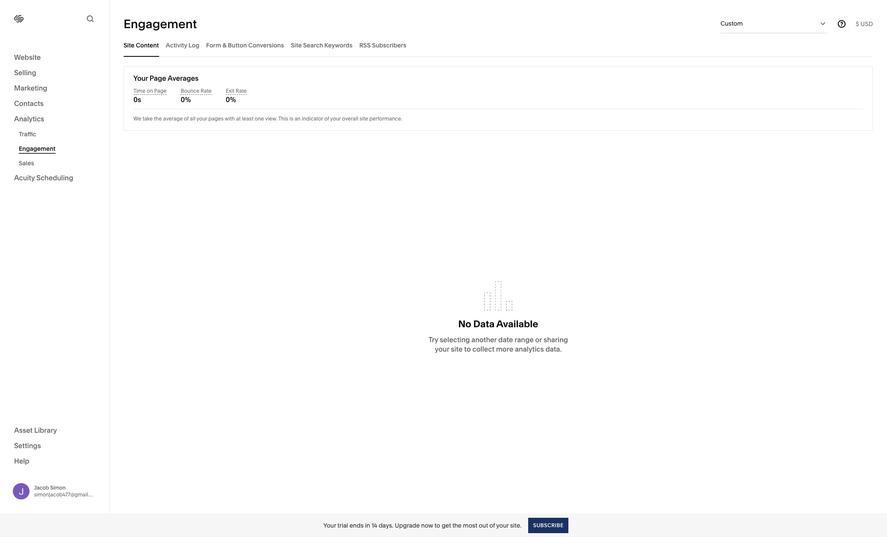Task type: locate. For each thing, give the bounding box(es) containing it.
rate inside bounce rate 0%
[[201, 88, 212, 94]]

page up the "on"
[[150, 74, 166, 83]]

your
[[197, 116, 207, 122], [330, 116, 341, 122], [435, 345, 450, 354], [497, 522, 509, 530]]

0% down bounce
[[181, 95, 191, 104]]

of left all
[[184, 116, 189, 122]]

to down selecting
[[465, 345, 471, 354]]

rate for bounce rate 0%
[[201, 88, 212, 94]]

site left search
[[291, 41, 302, 49]]

simonjacob477@gmail.com
[[34, 492, 100, 499]]

exit
[[226, 88, 235, 94]]

of
[[184, 116, 189, 122], [325, 116, 329, 122], [490, 522, 495, 530]]

your left trial at the left bottom
[[324, 522, 336, 530]]

site left content
[[124, 41, 135, 49]]

asset library
[[14, 426, 57, 435]]

view.
[[265, 116, 277, 122]]

1 horizontal spatial rate
[[236, 88, 247, 94]]

subscribe
[[533, 523, 564, 529]]

1 horizontal spatial to
[[465, 345, 471, 354]]

0 horizontal spatial engagement
[[19, 145, 55, 153]]

activity
[[166, 41, 187, 49]]

custom button
[[721, 14, 828, 33]]

marketing
[[14, 84, 47, 92]]

tab list containing site content
[[124, 33, 874, 57]]

exit rate 0%
[[226, 88, 247, 104]]

0 vertical spatial engagement
[[124, 16, 197, 31]]

rss subscribers button
[[360, 33, 407, 57]]

subscribe button
[[529, 519, 569, 534]]

0 vertical spatial the
[[154, 116, 162, 122]]

jacob simon simonjacob477@gmail.com
[[34, 485, 100, 499]]

collect
[[473, 345, 495, 354]]

0 vertical spatial your
[[134, 74, 148, 83]]

0 vertical spatial page
[[150, 74, 166, 83]]

no
[[459, 319, 472, 330]]

0 horizontal spatial 0%
[[181, 95, 191, 104]]

site down selecting
[[451, 345, 463, 354]]

now
[[421, 522, 433, 530]]

to left get
[[435, 522, 441, 530]]

site inside site content button
[[124, 41, 135, 49]]

1 0% from the left
[[181, 95, 191, 104]]

1 vertical spatial engagement
[[19, 145, 55, 153]]

average
[[163, 116, 183, 122]]

data
[[474, 319, 495, 330]]

another
[[472, 336, 497, 344]]

of right out
[[490, 522, 495, 530]]

your up "time"
[[134, 74, 148, 83]]

your for your trial ends in 14 days. upgrade now to get the most out of your site.
[[324, 522, 336, 530]]

2 site from the left
[[291, 41, 302, 49]]

site content button
[[124, 33, 159, 57]]

try selecting another date range or sharing your site to collect more analytics data.
[[429, 336, 568, 354]]

0s
[[134, 95, 141, 104]]

subscribers
[[372, 41, 407, 49]]

rate right exit
[[236, 88, 247, 94]]

your
[[134, 74, 148, 83], [324, 522, 336, 530]]

1 vertical spatial the
[[453, 522, 462, 530]]

your left site.
[[497, 522, 509, 530]]

0 horizontal spatial rate
[[201, 88, 212, 94]]

0 horizontal spatial site
[[124, 41, 135, 49]]

help
[[14, 457, 29, 466]]

asset library link
[[14, 426, 95, 436]]

selling link
[[14, 68, 95, 78]]

site inside site search keywords button
[[291, 41, 302, 49]]

1 horizontal spatial site
[[451, 345, 463, 354]]

engagement up content
[[124, 16, 197, 31]]

site
[[124, 41, 135, 49], [291, 41, 302, 49]]

2 0% from the left
[[226, 95, 236, 104]]

scheduling
[[36, 174, 73, 182]]

site for site search keywords
[[291, 41, 302, 49]]

is
[[290, 116, 294, 122]]

1 vertical spatial to
[[435, 522, 441, 530]]

get
[[442, 522, 451, 530]]

keywords
[[325, 41, 353, 49]]

1 horizontal spatial 0%
[[226, 95, 236, 104]]

search
[[303, 41, 323, 49]]

site inside the try selecting another date range or sharing your site to collect more analytics data.
[[451, 345, 463, 354]]

engagement down traffic
[[19, 145, 55, 153]]

0% for bounce rate 0%
[[181, 95, 191, 104]]

tab list
[[124, 33, 874, 57]]

time
[[134, 88, 146, 94]]

1 vertical spatial your
[[324, 522, 336, 530]]

0 vertical spatial to
[[465, 345, 471, 354]]

1 vertical spatial site
[[451, 345, 463, 354]]

selecting
[[440, 336, 470, 344]]

simon
[[50, 485, 66, 492]]

page right the "on"
[[154, 88, 167, 94]]

asset
[[14, 426, 33, 435]]

0 horizontal spatial your
[[134, 74, 148, 83]]

more
[[496, 345, 514, 354]]

site
[[360, 116, 368, 122], [451, 345, 463, 354]]

we
[[134, 116, 141, 122]]

selling
[[14, 68, 36, 77]]

rate right bounce
[[201, 88, 212, 94]]

website link
[[14, 53, 95, 63]]

1 horizontal spatial engagement
[[124, 16, 197, 31]]

0 vertical spatial site
[[360, 116, 368, 122]]

1 horizontal spatial your
[[324, 522, 336, 530]]

0 horizontal spatial the
[[154, 116, 162, 122]]

the
[[154, 116, 162, 122], [453, 522, 462, 530]]

site right overall
[[360, 116, 368, 122]]

0% inside exit rate 0%
[[226, 95, 236, 104]]

sharing
[[544, 336, 568, 344]]

1 site from the left
[[124, 41, 135, 49]]

1 rate from the left
[[201, 88, 212, 94]]

0% inside bounce rate 0%
[[181, 95, 191, 104]]

1 horizontal spatial the
[[453, 522, 462, 530]]

rate inside exit rate 0%
[[236, 88, 247, 94]]

the right take
[[154, 116, 162, 122]]

2 rate from the left
[[236, 88, 247, 94]]

no data available
[[459, 319, 539, 330]]

activity log button
[[166, 33, 199, 57]]

analytics
[[14, 115, 44, 123]]

rate
[[201, 88, 212, 94], [236, 88, 247, 94]]

least
[[242, 116, 254, 122]]

in
[[365, 522, 370, 530]]

of right indicator
[[325, 116, 329, 122]]

0% for exit rate 0%
[[226, 95, 236, 104]]

your down try
[[435, 345, 450, 354]]

0 horizontal spatial of
[[184, 116, 189, 122]]

contacts
[[14, 99, 44, 108]]

0% down exit
[[226, 95, 236, 104]]

help link
[[14, 457, 29, 466]]

the right get
[[453, 522, 462, 530]]

0 horizontal spatial site
[[360, 116, 368, 122]]

out
[[479, 522, 488, 530]]

1 vertical spatial page
[[154, 88, 167, 94]]

acuity
[[14, 174, 35, 182]]

most
[[463, 522, 478, 530]]

form & button conversions
[[206, 41, 284, 49]]

rss
[[360, 41, 371, 49]]

custom
[[721, 20, 743, 27]]

1 horizontal spatial site
[[291, 41, 302, 49]]

sales
[[19, 160, 34, 167]]



Task type: vqa. For each thing, say whether or not it's contained in the screenshot.
Abandoned
no



Task type: describe. For each thing, give the bounding box(es) containing it.
site search keywords button
[[291, 33, 353, 57]]

settings
[[14, 442, 41, 450]]

jacob
[[34, 485, 49, 492]]

14
[[372, 522, 378, 530]]

form
[[206, 41, 221, 49]]

date
[[499, 336, 513, 344]]

conversions
[[248, 41, 284, 49]]

analytics
[[515, 345, 544, 354]]

at
[[236, 116, 241, 122]]

performance.
[[370, 116, 402, 122]]

an
[[295, 116, 301, 122]]

0 horizontal spatial to
[[435, 522, 441, 530]]

range
[[515, 336, 534, 344]]

on
[[147, 88, 153, 94]]

site for site content
[[124, 41, 135, 49]]

all
[[190, 116, 196, 122]]

to inside the try selecting another date range or sharing your site to collect more analytics data.
[[465, 345, 471, 354]]

usd
[[861, 20, 874, 28]]

contacts link
[[14, 99, 95, 109]]

acuity scheduling link
[[14, 173, 95, 184]]

sales link
[[19, 156, 100, 171]]

try
[[429, 336, 438, 344]]

content
[[136, 41, 159, 49]]

website
[[14, 53, 41, 62]]

engagement link
[[19, 142, 100, 156]]

with
[[225, 116, 235, 122]]

overall
[[342, 116, 359, 122]]

2 horizontal spatial of
[[490, 522, 495, 530]]

pages
[[209, 116, 224, 122]]

data.
[[546, 345, 562, 354]]

upgrade
[[395, 522, 420, 530]]

rate for exit rate 0%
[[236, 88, 247, 94]]

your trial ends in 14 days. upgrade now to get the most out of your site.
[[324, 522, 522, 530]]

your page averages
[[134, 74, 199, 83]]

one
[[255, 116, 264, 122]]

your for your page averages
[[134, 74, 148, 83]]

$
[[856, 20, 860, 28]]

your inside the try selecting another date range or sharing your site to collect more analytics data.
[[435, 345, 450, 354]]

site content
[[124, 41, 159, 49]]

acuity scheduling
[[14, 174, 73, 182]]

bounce
[[181, 88, 200, 94]]

settings link
[[14, 441, 95, 452]]

take
[[143, 116, 153, 122]]

site.
[[510, 522, 522, 530]]

we take the average of all your pages with at least one view. this is an indicator of your overall site performance.
[[134, 116, 402, 122]]

library
[[34, 426, 57, 435]]

marketing link
[[14, 83, 95, 94]]

your left overall
[[330, 116, 341, 122]]

analytics link
[[14, 114, 95, 125]]

activity log
[[166, 41, 199, 49]]

site search keywords
[[291, 41, 353, 49]]

averages
[[168, 74, 199, 83]]

time on page 0s
[[134, 88, 167, 104]]

your right all
[[197, 116, 207, 122]]

form & button conversions button
[[206, 33, 284, 57]]

traffic
[[19, 131, 36, 138]]

indicator
[[302, 116, 323, 122]]

bounce rate 0%
[[181, 88, 212, 104]]

available
[[497, 319, 539, 330]]

traffic link
[[19, 127, 100, 142]]

days.
[[379, 522, 394, 530]]

1 horizontal spatial of
[[325, 116, 329, 122]]

rss subscribers
[[360, 41, 407, 49]]

trial
[[338, 522, 348, 530]]

this
[[278, 116, 288, 122]]

&
[[223, 41, 227, 49]]

page inside time on page 0s
[[154, 88, 167, 94]]

or
[[536, 336, 542, 344]]

button
[[228, 41, 247, 49]]

$ usd
[[856, 20, 874, 28]]

ends
[[350, 522, 364, 530]]



